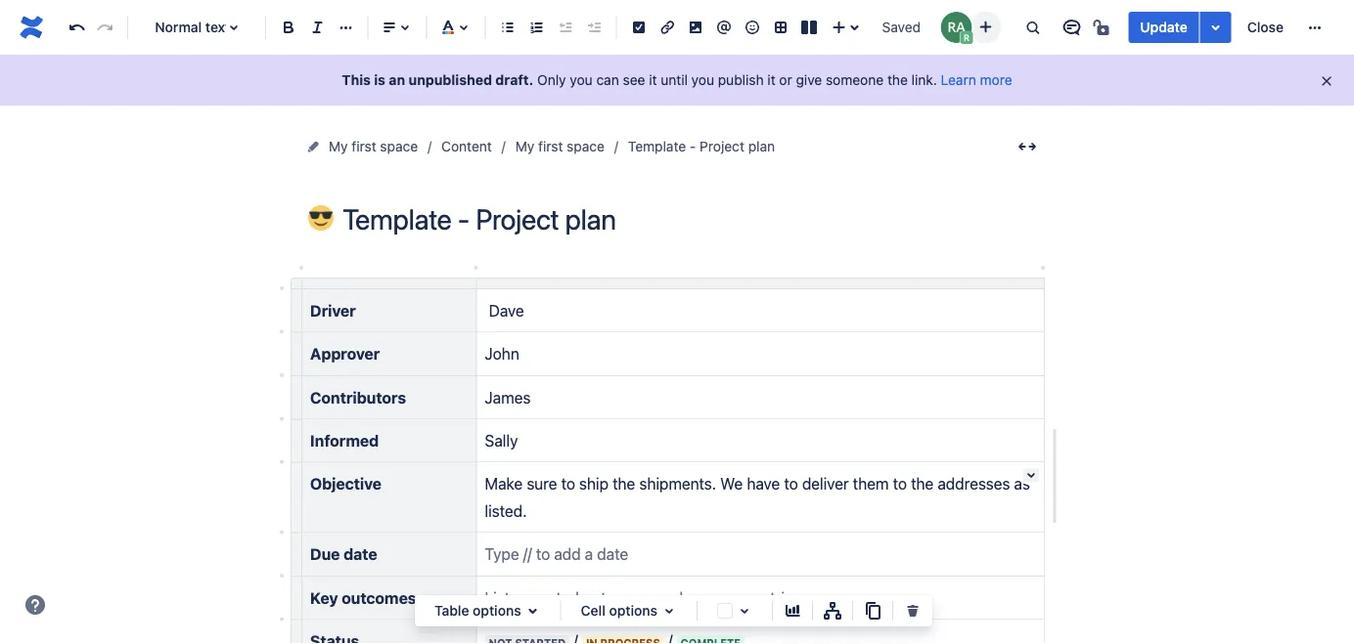Task type: locate. For each thing, give the bounding box(es) containing it.
plan
[[748, 138, 775, 155]]

the right them
[[911, 475, 934, 494]]

the
[[888, 72, 908, 88], [613, 475, 635, 494], [911, 475, 934, 494]]

3 to from the left
[[893, 475, 907, 494]]

1 horizontal spatial my first space link
[[515, 135, 605, 159]]

template - project plan
[[628, 138, 775, 155]]

it right see
[[649, 72, 657, 88]]

someone
[[826, 72, 884, 88]]

it
[[649, 72, 657, 88], [768, 72, 776, 88]]

move this page image
[[305, 139, 321, 155]]

options right cell
[[609, 604, 658, 620]]

informed
[[310, 432, 379, 450]]

1 horizontal spatial options
[[609, 604, 658, 620]]

more formatting image
[[334, 16, 358, 39]]

you
[[570, 72, 593, 88], [692, 72, 714, 88]]

cell
[[581, 604, 606, 620]]

approver
[[310, 345, 380, 363]]

bullet list ⌘⇧8 image
[[496, 16, 520, 39]]

1 my from the left
[[329, 138, 348, 155]]

options right 'table'
[[473, 604, 521, 620]]

0 horizontal spatial it
[[649, 72, 657, 88]]

template
[[628, 138, 686, 155]]

you right until
[[692, 72, 714, 88]]

options inside popup button
[[473, 604, 521, 620]]

to right them
[[893, 475, 907, 494]]

unpublished
[[409, 72, 492, 88]]

1 horizontal spatial to
[[784, 475, 798, 494]]

to left ship
[[561, 475, 575, 494]]

invite to edit image
[[974, 15, 998, 39]]

2 space from the left
[[567, 138, 605, 155]]

1 first from the left
[[352, 138, 376, 155]]

add image, video, or file image
[[684, 16, 707, 39]]

1 options from the left
[[473, 604, 521, 620]]

2 horizontal spatial to
[[893, 475, 907, 494]]

Give this page a title text field
[[343, 204, 1045, 236]]

saved
[[882, 19, 921, 35]]

1 horizontal spatial you
[[692, 72, 714, 88]]

1 horizontal spatial it
[[768, 72, 776, 88]]

my right 'content'
[[515, 138, 535, 155]]

listed.
[[485, 502, 527, 521]]

close button
[[1236, 12, 1296, 43]]

more
[[980, 72, 1012, 88]]

2 options from the left
[[609, 604, 658, 620]]

outdent ⇧tab image
[[553, 16, 577, 39]]

space down "an"
[[380, 138, 418, 155]]

layouts image
[[797, 16, 821, 39]]

to
[[561, 475, 575, 494], [784, 475, 798, 494], [893, 475, 907, 494]]

can
[[596, 72, 619, 88]]

1 horizontal spatial my
[[515, 138, 535, 155]]

2 to from the left
[[784, 475, 798, 494]]

1 horizontal spatial space
[[567, 138, 605, 155]]

project
[[700, 138, 745, 155]]

confluence image
[[16, 12, 47, 43]]

space down can
[[567, 138, 605, 155]]

0 horizontal spatial my first space link
[[329, 135, 418, 159]]

make
[[485, 475, 523, 494]]

0 horizontal spatial the
[[613, 475, 635, 494]]

the right ship
[[613, 475, 635, 494]]

indent tab image
[[582, 16, 606, 39]]

it left or
[[768, 72, 776, 88]]

first down "only"
[[538, 138, 563, 155]]

0 horizontal spatial to
[[561, 475, 575, 494]]

my first space link right move this page image
[[329, 135, 418, 159]]

my first space
[[329, 138, 418, 155], [515, 138, 605, 155]]

Main content area, start typing to enter text. text field
[[290, 264, 1059, 645]]

or
[[779, 72, 792, 88]]

my first space down "only"
[[515, 138, 605, 155]]

0 horizontal spatial you
[[570, 72, 593, 88]]

ruby anderson image
[[941, 12, 972, 43]]

0 horizontal spatial my
[[329, 138, 348, 155]]

sally
[[485, 432, 518, 450]]

my for 1st my first space link from left
[[329, 138, 348, 155]]

0 horizontal spatial first
[[352, 138, 376, 155]]

to right have
[[784, 475, 798, 494]]

deliver
[[802, 475, 849, 494]]

1 horizontal spatial my first space
[[515, 138, 605, 155]]

normal text button
[[136, 6, 258, 49]]

my
[[329, 138, 348, 155], [515, 138, 535, 155]]

my first space link
[[329, 135, 418, 159], [515, 135, 605, 159]]

content link
[[441, 135, 492, 159]]

options
[[473, 604, 521, 620], [609, 604, 658, 620]]

help image
[[23, 594, 47, 618]]

confluence image
[[16, 12, 47, 43]]

2 my from the left
[[515, 138, 535, 155]]

ship
[[579, 475, 609, 494]]

2 it from the left
[[768, 72, 776, 88]]

align left image
[[378, 16, 401, 39]]

my first space right move this page image
[[329, 138, 418, 155]]

first
[[352, 138, 376, 155], [538, 138, 563, 155]]

first right move this page image
[[352, 138, 376, 155]]

normal
[[155, 19, 202, 35]]

2 first from the left
[[538, 138, 563, 155]]

1 horizontal spatial first
[[538, 138, 563, 155]]

mention image
[[712, 16, 736, 39]]

action item image
[[627, 16, 651, 39]]

you left can
[[570, 72, 593, 88]]

options inside popup button
[[609, 604, 658, 620]]

0 horizontal spatial my first space
[[329, 138, 418, 155]]

0 horizontal spatial options
[[473, 604, 521, 620]]

the left link.
[[888, 72, 908, 88]]

link.
[[912, 72, 937, 88]]

expand dropdown menu image
[[658, 600, 681, 624]]

until
[[661, 72, 688, 88]]

shipments.
[[639, 475, 716, 494]]

due
[[310, 546, 340, 564]]

is
[[374, 72, 386, 88]]

my right move this page image
[[329, 138, 348, 155]]

space
[[380, 138, 418, 155], [567, 138, 605, 155]]

0 horizontal spatial space
[[380, 138, 418, 155]]

my first space link down "only"
[[515, 135, 605, 159]]



Task type: describe. For each thing, give the bounding box(es) containing it.
2 you from the left
[[692, 72, 714, 88]]

make sure to ship the shipments. we have to deliver them to the addresses as listed.
[[485, 475, 1034, 521]]

2 my first space from the left
[[515, 138, 605, 155]]

make page full-width image
[[1016, 135, 1039, 159]]

copy image
[[861, 600, 885, 624]]

objective
[[310, 475, 382, 494]]

addresses
[[938, 475, 1010, 494]]

update
[[1140, 19, 1188, 35]]

no restrictions image
[[1091, 16, 1115, 39]]

james
[[485, 388, 531, 407]]

template - project plan link
[[628, 135, 775, 159]]

chart image
[[781, 600, 804, 624]]

normal text
[[155, 19, 230, 35]]

only
[[537, 72, 566, 88]]

emoji image
[[741, 16, 764, 39]]

first for 1st my first space link from left
[[352, 138, 376, 155]]

draft.
[[496, 72, 534, 88]]

2 my first space link from the left
[[515, 135, 605, 159]]

link image
[[655, 16, 679, 39]]

cell options
[[581, 604, 658, 620]]

see
[[623, 72, 645, 88]]

text
[[205, 19, 230, 35]]

options for cell options
[[609, 604, 658, 620]]

learn
[[941, 72, 976, 88]]

options for table options
[[473, 604, 521, 620]]

manage connected data image
[[821, 600, 845, 624]]

remove image
[[901, 600, 925, 624]]

table
[[435, 604, 469, 620]]

1 my first space from the left
[[329, 138, 418, 155]]

contributors
[[310, 388, 406, 407]]

italic ⌘i image
[[306, 16, 329, 39]]

:sunglasses: image
[[308, 206, 334, 231]]

dismiss image
[[1319, 73, 1335, 89]]

due date
[[310, 546, 377, 564]]

expand dropdown menu image
[[521, 600, 545, 624]]

1 space from the left
[[380, 138, 418, 155]]

table options
[[435, 604, 521, 620]]

learn more link
[[941, 72, 1012, 88]]

-
[[690, 138, 696, 155]]

cell options button
[[569, 600, 689, 624]]

my for second my first space link from left
[[515, 138, 535, 155]]

cell background image
[[733, 600, 756, 624]]

have
[[747, 475, 780, 494]]

more image
[[1304, 16, 1327, 39]]

sure
[[527, 475, 557, 494]]

date
[[344, 546, 377, 564]]

undo ⌘z image
[[65, 16, 89, 39]]

outcomes
[[342, 589, 416, 608]]

2 horizontal spatial the
[[911, 475, 934, 494]]

1 it from the left
[[649, 72, 657, 88]]

key outcomes
[[310, 589, 416, 608]]

john
[[485, 345, 519, 363]]

numbered list ⌘⇧7 image
[[525, 16, 548, 39]]

as
[[1014, 475, 1030, 494]]

1 horizontal spatial the
[[888, 72, 908, 88]]

redo ⌘⇧z image
[[93, 16, 117, 39]]

an
[[389, 72, 405, 88]]

dave
[[485, 301, 524, 320]]

1 my first space link from the left
[[329, 135, 418, 159]]

we
[[720, 475, 743, 494]]

table image
[[769, 16, 793, 39]]

this
[[342, 72, 371, 88]]

them
[[853, 475, 889, 494]]

1 you from the left
[[570, 72, 593, 88]]

give
[[796, 72, 822, 88]]

first for second my first space link from left
[[538, 138, 563, 155]]

close
[[1247, 19, 1284, 35]]

adjust update settings image
[[1204, 16, 1228, 39]]

:sunglasses: image
[[308, 206, 334, 231]]

table options button
[[423, 600, 553, 624]]

key
[[310, 589, 338, 608]]

comment icon image
[[1060, 16, 1084, 39]]

1 to from the left
[[561, 475, 575, 494]]

publish
[[718, 72, 764, 88]]

find and replace image
[[1021, 16, 1045, 39]]

content
[[441, 138, 492, 155]]

bold ⌘b image
[[277, 16, 300, 39]]

driver
[[310, 301, 356, 320]]

this is an unpublished draft. only you can see it until you publish it or give someone the link. learn more
[[342, 72, 1012, 88]]

update button
[[1129, 12, 1200, 43]]



Task type: vqa. For each thing, say whether or not it's contained in the screenshot.


